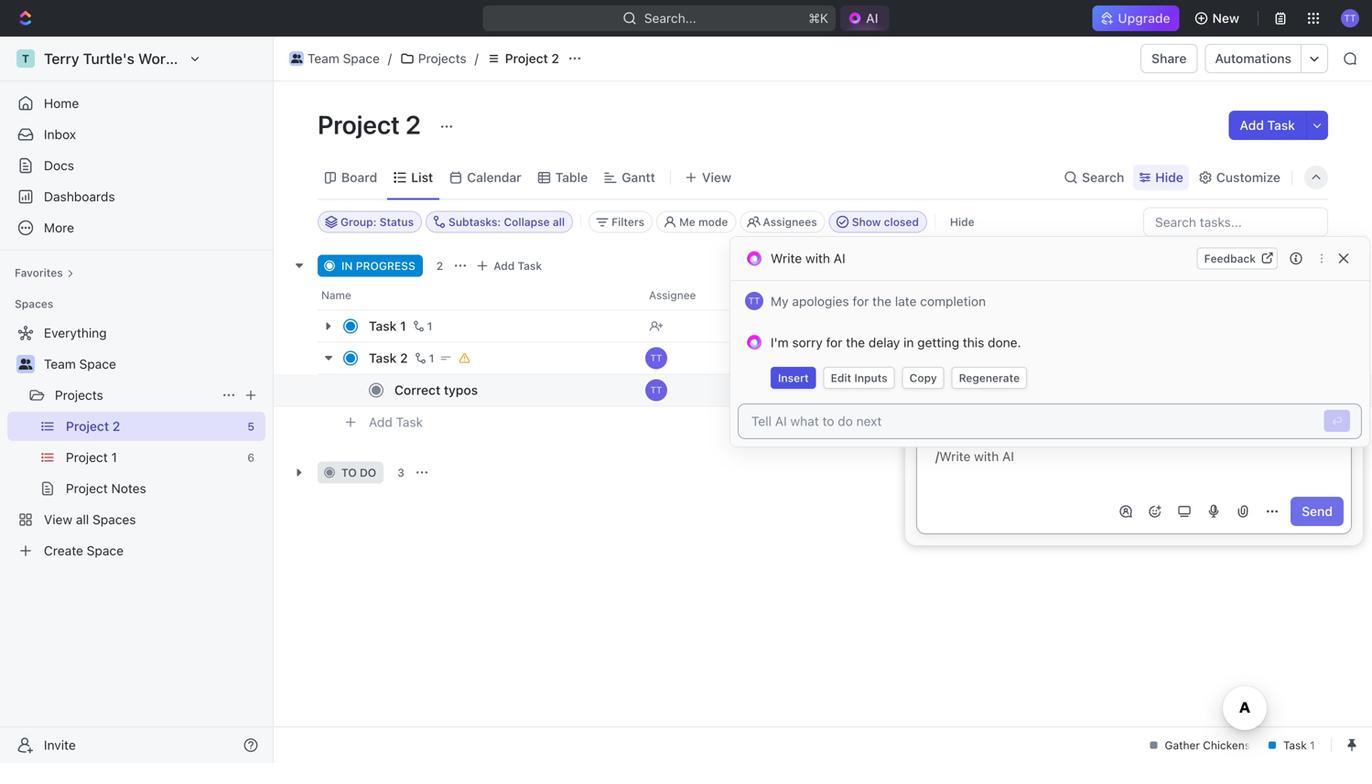 Task type: vqa. For each thing, say whether or not it's contained in the screenshot.
ASSIGNEE
no



Task type: describe. For each thing, give the bounding box(es) containing it.
copy
[[910, 372, 937, 385]]

edit inputs
[[831, 372, 888, 385]]

1 vertical spatial team space link
[[44, 350, 262, 379]]

in progress
[[341, 260, 415, 272]]

⏎ button
[[1324, 410, 1350, 432]]

customize button
[[1193, 165, 1286, 190]]

team inside sidebar navigation
[[44, 357, 76, 372]]

delay
[[869, 335, 900, 350]]

Search tasks... text field
[[1144, 208, 1327, 236]]

do
[[360, 466, 376, 479]]

task 2
[[369, 351, 408, 366]]

share button
[[1141, 44, 1198, 73]]

dashboards link
[[7, 182, 265, 211]]

my
[[771, 294, 789, 309]]

1 horizontal spatial ai
[[1002, 449, 1014, 464]]

0 vertical spatial with
[[806, 251, 830, 266]]

2 horizontal spatial add task button
[[1229, 111, 1306, 140]]

gantt
[[622, 170, 655, 185]]

list
[[411, 170, 433, 185]]

typos
[[444, 383, 478, 398]]

list link
[[408, 165, 433, 190]]

1 horizontal spatial /
[[475, 51, 479, 66]]

calendar
[[467, 170, 522, 185]]

getting
[[918, 335, 959, 350]]

1 horizontal spatial in
[[904, 335, 914, 350]]

0 horizontal spatial in
[[341, 260, 353, 272]]

1 horizontal spatial with
[[974, 449, 999, 464]]

insert
[[778, 372, 809, 385]]

0 vertical spatial project 2
[[505, 51, 559, 66]]

my apologies for the late completion
[[771, 294, 986, 309]]

upgrade
[[1118, 11, 1171, 26]]

apologies
[[792, 294, 849, 309]]

docs link
[[7, 151, 265, 180]]

1 horizontal spatial space
[[343, 51, 380, 66]]

1 horizontal spatial team space link
[[285, 48, 384, 70]]

to
[[341, 466, 357, 479]]

new
[[1213, 11, 1240, 26]]

for for sorry
[[826, 335, 843, 350]]

1 for task 2
[[429, 352, 434, 365]]

i'm sorry for the delay in getting this done.
[[771, 335, 1021, 350]]

home link
[[7, 89, 265, 118]]

tt
[[748, 296, 760, 306]]

2 vertical spatial add task
[[369, 415, 423, 430]]

done.
[[988, 335, 1021, 350]]

insert button
[[771, 367, 816, 389]]

favorites
[[15, 266, 63, 279]]

completion
[[920, 294, 986, 309]]

board link
[[338, 165, 377, 190]]

2 horizontal spatial /
[[936, 449, 940, 464]]

1 horizontal spatial team space
[[308, 51, 380, 66]]

add for add task button to the right
[[1240, 118, 1264, 133]]

board
[[341, 170, 377, 185]]

progress
[[356, 260, 415, 272]]

hide inside button
[[950, 216, 975, 228]]

table
[[555, 170, 588, 185]]

hide button
[[1134, 165, 1189, 190]]

1 horizontal spatial projects
[[418, 51, 467, 66]]

the for delay
[[846, 335, 865, 350]]

dashboards
[[44, 189, 115, 204]]

hide button
[[943, 211, 982, 233]]

0 horizontal spatial /
[[388, 51, 392, 66]]

projects inside sidebar navigation
[[55, 388, 103, 403]]

late
[[895, 294, 917, 309]]

invite
[[44, 738, 76, 753]]

send
[[1302, 504, 1333, 519]]

0 vertical spatial write
[[771, 251, 802, 266]]

hide inside dropdown button
[[1156, 170, 1184, 185]]

share
[[1152, 51, 1187, 66]]

2 vertical spatial add task button
[[361, 412, 430, 433]]

add for bottom add task button
[[369, 415, 393, 430]]

user group image
[[291, 54, 302, 63]]

the for late
[[873, 294, 892, 309]]

calendar link
[[463, 165, 522, 190]]

i'm
[[771, 335, 789, 350]]

1 horizontal spatial add
[[494, 260, 515, 272]]

search button
[[1058, 165, 1130, 190]]

Tell AI what to do next text field
[[752, 412, 1312, 431]]

regenerate
[[959, 372, 1020, 385]]

table link
[[552, 165, 588, 190]]

tree inside sidebar navigation
[[7, 319, 265, 566]]

1 vertical spatial add task button
[[472, 255, 549, 277]]

inbox
[[44, 127, 76, 142]]



Task type: locate. For each thing, give the bounding box(es) containing it.
space right user group image
[[343, 51, 380, 66]]

docs
[[44, 158, 74, 173]]

add task button
[[1229, 111, 1306, 140], [472, 255, 549, 277], [361, 412, 430, 433]]

team right user group image
[[308, 51, 339, 66]]

add task button up customize
[[1229, 111, 1306, 140]]

0 horizontal spatial for
[[826, 335, 843, 350]]

1 button right the task 1
[[410, 317, 435, 336]]

add task button down calendar
[[472, 255, 549, 277]]

1 vertical spatial ai
[[1002, 449, 1014, 464]]

hide
[[1156, 170, 1184, 185], [950, 216, 975, 228]]

for right apologies
[[853, 294, 869, 309]]

1 for task 1
[[427, 320, 433, 333]]

0 horizontal spatial write
[[771, 251, 802, 266]]

1 vertical spatial team space
[[44, 357, 116, 372]]

1 horizontal spatial project 2
[[505, 51, 559, 66]]

favorites button
[[7, 262, 81, 284]]

1 button for 2
[[412, 349, 437, 368]]

search
[[1082, 170, 1124, 185]]

for for apologies
[[853, 294, 869, 309]]

0 horizontal spatial hide
[[950, 216, 975, 228]]

0 horizontal spatial team space
[[44, 357, 116, 372]]

add
[[1240, 118, 1264, 133], [494, 260, 515, 272], [369, 415, 393, 430]]

1 vertical spatial for
[[826, 335, 843, 350]]

assignees
[[763, 216, 817, 228]]

team space right user group icon
[[44, 357, 116, 372]]

feedback button
[[1197, 248, 1278, 270]]

1 up correct typos
[[429, 352, 434, 365]]

0 horizontal spatial project 2
[[318, 109, 426, 140]]

ai down tell ai what to do next text field
[[1002, 449, 1014, 464]]

project 2 link
[[482, 48, 564, 70]]

write
[[771, 251, 802, 266], [940, 449, 971, 464]]

search...
[[644, 11, 696, 26]]

1 right the task 1
[[427, 320, 433, 333]]

3
[[397, 466, 404, 479]]

project 2
[[505, 51, 559, 66], [318, 109, 426, 140]]

0 vertical spatial for
[[853, 294, 869, 309]]

0 vertical spatial team space
[[308, 51, 380, 66]]

1 vertical spatial projects
[[55, 388, 103, 403]]

1 horizontal spatial add task
[[494, 260, 542, 272]]

team
[[308, 51, 339, 66], [44, 357, 76, 372]]

0 vertical spatial 1 button
[[410, 317, 435, 336]]

0 vertical spatial hide
[[1156, 170, 1184, 185]]

⏎
[[1332, 415, 1343, 428]]

1 button for 1
[[410, 317, 435, 336]]

0 horizontal spatial team space link
[[44, 350, 262, 379]]

ai
[[834, 251, 846, 266], [1002, 449, 1014, 464]]

hide right search
[[1156, 170, 1184, 185]]

this
[[963, 335, 984, 350]]

0 horizontal spatial projects link
[[55, 381, 214, 410]]

0 vertical spatial add task button
[[1229, 111, 1306, 140]]

for
[[853, 294, 869, 309], [826, 335, 843, 350]]

0 vertical spatial team
[[308, 51, 339, 66]]

add up do
[[369, 415, 393, 430]]

0 vertical spatial projects link
[[395, 48, 471, 70]]

to do
[[341, 466, 376, 479]]

0 vertical spatial the
[[873, 294, 892, 309]]

1 vertical spatial 1 button
[[412, 349, 437, 368]]

0 vertical spatial add
[[1240, 118, 1264, 133]]

1 vertical spatial in
[[904, 335, 914, 350]]

1 vertical spatial project 2
[[318, 109, 426, 140]]

customize
[[1217, 170, 1281, 185]]

0 vertical spatial projects
[[418, 51, 467, 66]]

correct
[[395, 383, 441, 398]]

edit inputs button
[[824, 367, 895, 389]]

automations button
[[1206, 45, 1301, 72]]

hide up completion
[[950, 216, 975, 228]]

the left late
[[873, 294, 892, 309]]

projects link
[[395, 48, 471, 70], [55, 381, 214, 410]]

1 horizontal spatial the
[[873, 294, 892, 309]]

1 vertical spatial hide
[[950, 216, 975, 228]]

1 horizontal spatial for
[[853, 294, 869, 309]]

tree containing team space
[[7, 319, 265, 566]]

sidebar navigation
[[0, 37, 274, 764]]

1 vertical spatial space
[[79, 357, 116, 372]]

add task
[[1240, 118, 1295, 133], [494, 260, 542, 272], [369, 415, 423, 430]]

gantt link
[[618, 165, 655, 190]]

1 up task 2
[[400, 319, 406, 334]]

team space right user group image
[[308, 51, 380, 66]]

1 vertical spatial write
[[940, 449, 971, 464]]

copy button
[[902, 367, 944, 389]]

automations
[[1215, 51, 1292, 66]]

assignees button
[[740, 211, 825, 233]]

the left delay
[[846, 335, 865, 350]]

0 vertical spatial add task
[[1240, 118, 1295, 133]]

0 vertical spatial ai
[[834, 251, 846, 266]]

space inside sidebar navigation
[[79, 357, 116, 372]]

0 horizontal spatial ai
[[834, 251, 846, 266]]

for right the "sorry"
[[826, 335, 843, 350]]

0 horizontal spatial project
[[318, 109, 400, 140]]

feedback
[[1204, 252, 1256, 265]]

team right user group icon
[[44, 357, 76, 372]]

tree
[[7, 319, 265, 566]]

/ write with ai
[[936, 449, 1014, 464]]

the
[[873, 294, 892, 309], [846, 335, 865, 350]]

1 horizontal spatial projects link
[[395, 48, 471, 70]]

0 horizontal spatial team
[[44, 357, 76, 372]]

space right user group icon
[[79, 357, 116, 372]]

task 1
[[369, 319, 406, 334]]

0 vertical spatial in
[[341, 260, 353, 272]]

1 horizontal spatial hide
[[1156, 170, 1184, 185]]

write down tell ai what to do next text field
[[940, 449, 971, 464]]

spaces
[[15, 298, 53, 310]]

projects
[[418, 51, 467, 66], [55, 388, 103, 403]]

1 vertical spatial project
[[318, 109, 400, 140]]

correct typos link
[[390, 377, 634, 404]]

write with ai
[[771, 251, 846, 266]]

/
[[388, 51, 392, 66], [475, 51, 479, 66], [936, 449, 940, 464]]

1 button up the correct
[[412, 349, 437, 368]]

in left progress
[[341, 260, 353, 272]]

0 vertical spatial space
[[343, 51, 380, 66]]

home
[[44, 96, 79, 111]]

1 vertical spatial add task
[[494, 260, 542, 272]]

new button
[[1187, 4, 1251, 33]]

1 horizontal spatial project
[[505, 51, 548, 66]]

0 horizontal spatial with
[[806, 251, 830, 266]]

inbox link
[[7, 120, 265, 149]]

edit
[[831, 372, 852, 385]]

⌘k
[[809, 11, 829, 26]]

team space
[[308, 51, 380, 66], [44, 357, 116, 372]]

2 horizontal spatial add
[[1240, 118, 1264, 133]]

1 horizontal spatial add task button
[[472, 255, 549, 277]]

with down tell ai what to do next text field
[[974, 449, 999, 464]]

0 horizontal spatial projects
[[55, 388, 103, 403]]

0 horizontal spatial add task
[[369, 415, 423, 430]]

add task button down the correct
[[361, 412, 430, 433]]

write down assignees
[[771, 251, 802, 266]]

1 vertical spatial projects link
[[55, 381, 214, 410]]

in right delay
[[904, 335, 914, 350]]

2 horizontal spatial add task
[[1240, 118, 1295, 133]]

1 vertical spatial the
[[846, 335, 865, 350]]

0 vertical spatial project
[[505, 51, 548, 66]]

1 horizontal spatial write
[[940, 449, 971, 464]]

team space inside sidebar navigation
[[44, 357, 116, 372]]

in
[[341, 260, 353, 272], [904, 335, 914, 350]]

1
[[400, 319, 406, 334], [427, 320, 433, 333], [429, 352, 434, 365]]

0 vertical spatial team space link
[[285, 48, 384, 70]]

0 horizontal spatial the
[[846, 335, 865, 350]]

2 vertical spatial add
[[369, 415, 393, 430]]

task
[[1268, 118, 1295, 133], [518, 260, 542, 272], [369, 319, 397, 334], [369, 351, 397, 366], [396, 415, 423, 430]]

upgrade link
[[1092, 5, 1180, 31]]

ai up apologies
[[834, 251, 846, 266]]

2
[[552, 51, 559, 66], [405, 109, 421, 140], [436, 260, 443, 272], [400, 351, 408, 366]]

1 vertical spatial with
[[974, 449, 999, 464]]

correct typos
[[395, 383, 478, 398]]

add up customize
[[1240, 118, 1264, 133]]

inputs
[[854, 372, 888, 385]]

0 horizontal spatial add
[[369, 415, 393, 430]]

1 vertical spatial team
[[44, 357, 76, 372]]

add down calendar link
[[494, 260, 515, 272]]

space
[[343, 51, 380, 66], [79, 357, 116, 372]]

send button
[[1291, 497, 1344, 526]]

sorry
[[792, 335, 823, 350]]

1 horizontal spatial team
[[308, 51, 339, 66]]

0 horizontal spatial space
[[79, 357, 116, 372]]

with up apologies
[[806, 251, 830, 266]]

user group image
[[19, 359, 32, 370]]

0 horizontal spatial add task button
[[361, 412, 430, 433]]

1 vertical spatial add
[[494, 260, 515, 272]]

regenerate button
[[952, 367, 1027, 389]]



